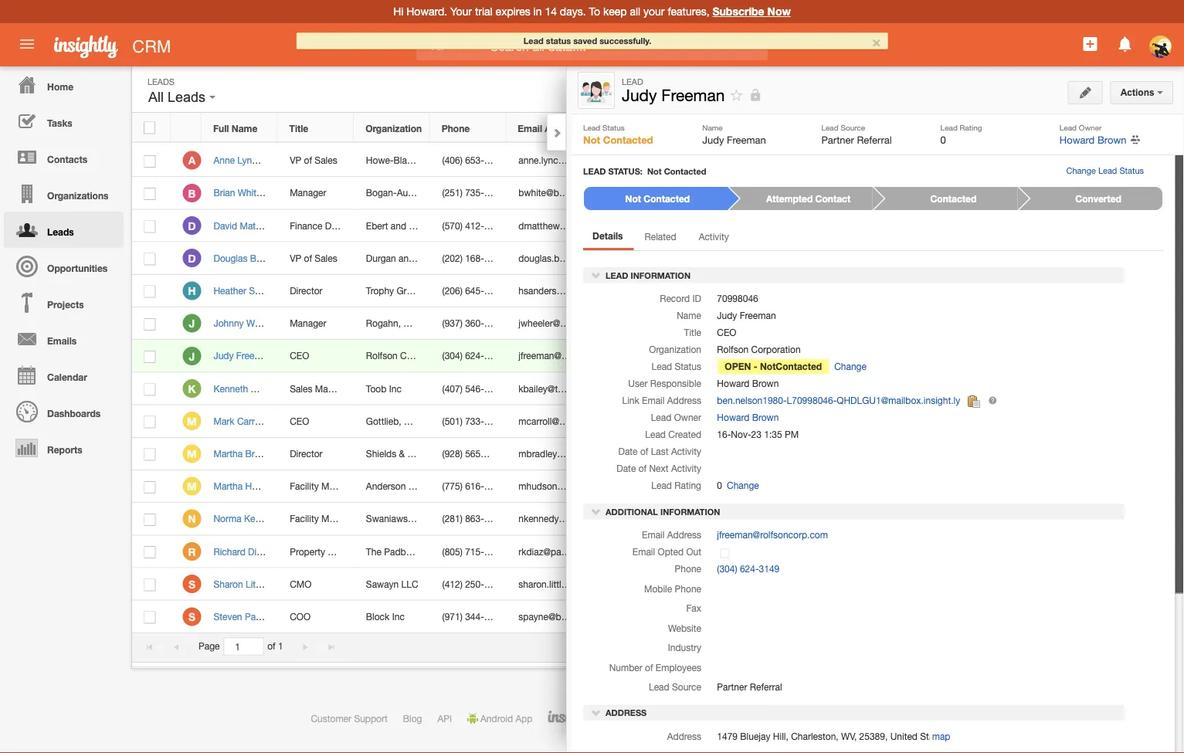 Task type: vqa. For each thing, say whether or not it's contained in the screenshot.
I
no



Task type: locate. For each thing, give the bounding box(es) containing it.
m link left 'mark'
[[183, 412, 201, 431]]

r row
[[132, 536, 948, 568]]

23 inside n row
[[705, 514, 716, 524]]

1 s from the top
[[188, 578, 195, 591]]

closed - disqualified
[[595, 155, 689, 166], [595, 188, 689, 198], [595, 383, 689, 394], [595, 546, 689, 557]]

1 vp from the top
[[290, 155, 302, 166]]

gleason
[[404, 318, 438, 329]]

lead inside lead rating 0
[[941, 123, 958, 132]]

lead owner down new
[[1060, 123, 1102, 132]]

None checkbox
[[144, 122, 155, 134], [144, 155, 156, 168], [144, 188, 156, 200], [144, 220, 156, 233], [144, 253, 156, 265], [144, 318, 156, 331], [144, 351, 156, 363], [144, 383, 156, 396], [144, 449, 156, 461], [144, 481, 156, 494], [144, 547, 156, 559], [144, 579, 156, 591], [144, 612, 156, 624], [144, 122, 155, 134], [144, 155, 156, 168], [144, 188, 156, 200], [144, 220, 156, 233], [144, 253, 156, 265], [144, 318, 156, 331], [144, 351, 156, 363], [144, 383, 156, 396], [144, 449, 156, 461], [144, 481, 156, 494], [144, 547, 156, 559], [144, 579, 156, 591], [144, 612, 156, 624]]

ceo up sales manager cell
[[290, 351, 309, 361]]

3 closed from the top
[[595, 383, 632, 394]]

follow image for douglas.baker@durganandsons.com
[[883, 252, 897, 266]]

block inc cell
[[354, 601, 431, 634]]

information for record id
[[631, 271, 691, 281]]

open for jfreeman@rolfsoncorp.com
[[595, 351, 620, 361]]

10 16-nov-23 1:35 pm cell from the top
[[659, 503, 795, 536]]

nov- inside r 'row'
[[685, 546, 705, 557]]

llc left (406)
[[425, 155, 442, 166]]

(805)
[[442, 546, 463, 557]]

1 horizontal spatial jfreeman@rolfsoncorp.com
[[717, 530, 828, 540]]

source inside lead source partner referral
[[841, 123, 866, 132]]

disqualified for r
[[641, 546, 689, 557]]

1 vertical spatial facility
[[290, 514, 319, 524]]

property manager cell
[[278, 536, 364, 568]]

source
[[841, 123, 866, 132], [672, 682, 702, 693]]

facility up property on the bottom left of page
[[290, 514, 319, 524]]

nov- inside b row
[[685, 188, 705, 198]]

23 inside k row
[[705, 383, 716, 394]]

- inside r 'row'
[[635, 546, 638, 557]]

open - notcontacted down lead information
[[595, 285, 688, 296]]

0 horizontal spatial partner
[[717, 682, 748, 693]]

5 16-nov-23 1:35 pm cell from the top
[[659, 340, 795, 373]]

2 open - notcontacted cell from the top
[[583, 275, 688, 308]]

6 16-nov-23 1:35 pm cell from the top
[[659, 373, 795, 405]]

app for android app
[[516, 713, 533, 724]]

2 horizontal spatial name
[[703, 123, 723, 132]]

manager left toob
[[315, 383, 352, 394]]

0 vertical spatial judy freeman
[[622, 86, 725, 105]]

cell
[[583, 210, 659, 242], [659, 210, 795, 242], [795, 210, 871, 242], [909, 210, 948, 242], [659, 242, 795, 275], [795, 242, 871, 275], [795, 275, 871, 308], [795, 308, 871, 340], [909, 308, 948, 340], [132, 340, 171, 373], [909, 340, 948, 373], [795, 405, 871, 438], [909, 405, 948, 438], [795, 438, 871, 471], [909, 438, 948, 471], [795, 471, 871, 503], [909, 471, 948, 503], [909, 536, 948, 568], [795, 568, 871, 601], [909, 568, 948, 601], [795, 601, 871, 634], [909, 601, 948, 634]]

2 d link from the top
[[183, 249, 201, 268]]

s row
[[132, 568, 948, 601], [132, 601, 948, 634]]

and left farrell
[[440, 318, 456, 329]]

2 vertical spatial judy freeman
[[214, 351, 273, 361]]

inc for k
[[389, 383, 402, 394]]

app right iphone on the right bottom of page
[[660, 713, 677, 724]]

16- for mhudson@andersoninc.com
[[671, 481, 685, 492]]

howard brown inside k row
[[806, 383, 868, 394]]

and inside cell
[[437, 416, 453, 427]]

1:35 for anne.lynch@howeblanda.com
[[718, 155, 736, 166]]

0 vertical spatial sons
[[409, 220, 430, 231]]

lead rating
[[652, 480, 702, 491]]

1 vertical spatial created
[[669, 429, 702, 440]]

open up mbradley@shieldsgigot.com
[[595, 416, 620, 427]]

2 d from the top
[[188, 252, 196, 265]]

12 16-nov-23 1:35 pm cell from the top
[[659, 568, 795, 601]]

name for name judy freeman
[[703, 123, 723, 132]]

navigation
[[0, 66, 124, 466]]

jfreeman@rolfsoncorp.com cell
[[507, 340, 630, 373]]

information down lead rating
[[661, 507, 721, 517]]

follow image for mhudson@andersoninc.com
[[883, 480, 897, 495]]

1 horizontal spatial partner
[[822, 134, 854, 146]]

rolfson down rogahn,
[[366, 351, 398, 361]]

d up h link
[[188, 252, 196, 265]]

(775) 616-7387 cell
[[431, 471, 507, 503]]

(206) 645-7995 cell
[[431, 275, 507, 308]]

disqualified inside a "row"
[[641, 155, 689, 166]]

10 open - notcontacted cell from the top
[[583, 601, 688, 634]]

pm inside a "row"
[[739, 155, 753, 166]]

3149 down jfreeman@rolfsoncorp.com link
[[759, 564, 780, 574]]

ceo inside j row
[[290, 351, 309, 361]]

closed - disqualified inside a "row"
[[595, 155, 689, 166]]

ben.nelson1980-l70998046-qhdlgu1@mailbox.insight.ly
[[717, 395, 961, 406]]

lead up anne.lynch@howeblanda.com
[[583, 123, 601, 132]]

disqualified inside b row
[[641, 188, 689, 198]]

2 vp of sales from the top
[[290, 253, 337, 264]]

9 16-nov-23 1:35 pm cell from the top
[[659, 471, 795, 503]]

name for name
[[677, 310, 702, 321]]

7 follow image from the top
[[883, 382, 897, 397]]

organizations link
[[4, 175, 124, 212]]

(501)
[[442, 416, 463, 427]]

1 vertical spatial referral
[[750, 682, 782, 693]]

0 vertical spatial partner
[[822, 134, 854, 146]]

sales manager cell
[[278, 373, 354, 405]]

contacted inside not contacted link
[[644, 193, 690, 204]]

facility inside n row
[[290, 514, 319, 524]]

contacted inside contacted link
[[931, 193, 977, 204]]

1 follow image from the top
[[883, 154, 897, 169]]

ebert and sons cell
[[354, 210, 431, 242]]

director cell for m
[[278, 438, 354, 471]]

1 vertical spatial director
[[290, 285, 323, 296]]

features,
[[668, 5, 710, 18]]

0 vertical spatial import
[[958, 182, 992, 192]]

(406) 653-3860 cell
[[431, 144, 507, 177]]

733-
[[465, 416, 484, 427]]

1 vertical spatial j
[[189, 350, 195, 363]]

jwheeler@rgf.com cell
[[507, 308, 592, 340]]

open - notcontacted cell down record
[[583, 308, 688, 340]]

vp of sales inside a "row"
[[290, 155, 337, 166]]

vp
[[290, 155, 302, 166], [290, 253, 302, 264]]

jfreeman@rolfsoncorp.com for jfreeman@rolfsoncorp.com link
[[717, 530, 828, 540]]

0 vertical spatial not
[[583, 134, 601, 146]]

0 vertical spatial change
[[1067, 166, 1096, 176]]

1 vertical spatial facility manager
[[290, 514, 358, 524]]

2 closed - disqualified from the top
[[595, 188, 689, 198]]

dashboards link
[[4, 393, 124, 430]]

0 horizontal spatial all
[[148, 89, 164, 105]]

johnny
[[214, 318, 244, 329]]

mcarroll@gsd.com cell
[[507, 405, 596, 438]]

2 ceo cell from the top
[[278, 405, 354, 438]]

j for judy freeman
[[189, 350, 195, 363]]

1:35 inside h row
[[718, 285, 736, 296]]

0 horizontal spatial title
[[289, 123, 308, 134]]

toob inc
[[366, 383, 402, 394]]

4 closed - disqualified from the top
[[595, 546, 689, 557]]

durgan and sons cell
[[354, 242, 438, 275]]

rolfson inside j row
[[366, 351, 398, 361]]

brown for k howard brown link
[[842, 383, 868, 394]]

lead owner up contact
[[806, 123, 859, 134]]

successfully.
[[600, 36, 652, 46]]

1 manager cell from the top
[[278, 177, 354, 210]]

13 16-nov-23 1:35 pm cell from the top
[[659, 601, 795, 634]]

import down imports
[[1019, 267, 1046, 278]]

1 ceo cell from the top
[[278, 340, 354, 373]]

7 open - notcontacted cell from the top
[[583, 471, 688, 503]]

inc inside block inc 'cell'
[[392, 611, 405, 622]]

email left opted
[[633, 547, 655, 557]]

(937)
[[442, 318, 463, 329]]

2 facility manager cell from the top
[[278, 503, 358, 536]]

ceo for j
[[290, 351, 309, 361]]

brown inside r 'row'
[[842, 546, 868, 557]]

6279
[[484, 220, 505, 231]]

16-nov-23 1:35 pm cell
[[659, 144, 795, 177], [659, 177, 795, 210], [659, 275, 795, 308], [659, 308, 795, 340], [659, 340, 795, 373], [659, 373, 795, 405], [659, 405, 795, 438], [659, 438, 795, 471], [659, 471, 795, 503], [659, 503, 795, 536], [659, 536, 795, 568], [659, 568, 795, 601], [659, 601, 795, 634]]

mcarroll@gsd.com
[[519, 416, 596, 427]]

735-
[[465, 188, 484, 198]]

1 vertical spatial source
[[672, 682, 702, 693]]

1:35 inside k row
[[718, 383, 736, 394]]

1 horizontal spatial not
[[626, 193, 641, 204]]

1 vertical spatial vp of sales
[[290, 253, 337, 264]]

1 horizontal spatial referral
[[857, 134, 892, 146]]

follow image for kbailey@toobinc.com
[[883, 382, 897, 397]]

follow image for mbradley@shieldsgigot.com
[[883, 447, 897, 462]]

1 d from the top
[[188, 219, 196, 232]]

2 vertical spatial sales
[[290, 383, 313, 394]]

chevron down image for email opted out
[[591, 506, 602, 517]]

hsanders@trophygroup.com cell
[[507, 275, 636, 308]]

(304) down '(937)'
[[442, 351, 463, 361]]

of right the number
[[645, 662, 653, 673]]

row
[[132, 114, 947, 142]]

nov- inside k row
[[685, 383, 705, 394]]

closed inside a "row"
[[595, 155, 632, 166]]

converted link
[[1019, 187, 1163, 210]]

recycle bin link
[[958, 121, 1039, 134]]

3 closed - disqualified cell from the top
[[583, 373, 689, 405]]

1 closed from the top
[[595, 155, 632, 166]]

navigation containing home
[[0, 66, 124, 466]]

row group containing a
[[132, 144, 948, 634]]

last
[[651, 446, 669, 457]]

3 open - notcontacted cell from the top
[[583, 308, 688, 340]]

0 horizontal spatial change link
[[723, 478, 759, 493]]

not up anne.lynch@howeblanda.com
[[583, 134, 601, 146]]

judy down "search this list..." text box in the right top of the page
[[703, 134, 724, 146]]

m row
[[132, 405, 948, 438], [132, 438, 948, 471], [132, 471, 948, 503]]

j link up k link
[[183, 347, 201, 365]]

manager inside k row
[[315, 383, 352, 394]]

pm inside b row
[[739, 188, 753, 198]]

0 vertical spatial title
[[289, 123, 308, 134]]

created
[[695, 123, 730, 134], [669, 429, 702, 440]]

all inside button
[[148, 89, 164, 105]]

1 director cell from the top
[[278, 275, 354, 308]]

1 vertical spatial m link
[[183, 445, 201, 463]]

rolfson corporation cell
[[354, 340, 450, 373]]

manager up finance
[[290, 188, 326, 198]]

vp of sales right lynch
[[290, 155, 337, 166]]

open down mcarroll@gsd.com open - notcontacted
[[595, 448, 620, 459]]

and right ebert
[[391, 220, 407, 231]]

data processing addendum link
[[850, 713, 966, 724]]

1 vertical spatial lead status
[[652, 361, 702, 372]]

2 s row from the top
[[132, 601, 948, 634]]

1 howard brown cell from the top
[[795, 144, 871, 177]]

email up email opted out
[[642, 530, 665, 540]]

rogahn, gleason and farrell
[[366, 318, 484, 329]]

status
[[546, 36, 571, 46]]

16-nov-23 1:35 pm for anne.lynch@howeblanda.com
[[671, 155, 753, 166]]

follow image for rkdiaz@padbergh.com
[[883, 545, 897, 560]]

jfreeman@rolfsoncorp.com inside cell
[[519, 351, 630, 361]]

16- inside b row
[[671, 188, 685, 198]]

addendum
[[921, 713, 966, 724]]

2 manager cell from the top
[[278, 308, 354, 340]]

matthews
[[240, 220, 281, 231]]

follow image inside a "row"
[[883, 154, 897, 169]]

mobile
[[644, 583, 672, 594]]

leads link
[[4, 212, 124, 248]]

16- for kbailey@toobinc.com
[[671, 383, 685, 394]]

lead down new
[[1060, 123, 1077, 132]]

5 follow image from the top
[[883, 317, 897, 332]]

1 facility manager cell from the top
[[278, 471, 358, 503]]

16- for rkdiaz@padbergh.com
[[671, 546, 685, 557]]

address down terms
[[667, 731, 702, 742]]

1 vp of sales from the top
[[290, 155, 337, 166]]

llc inside s row
[[402, 579, 419, 590]]

leads down export
[[1001, 204, 1027, 215]]

rogahn,
[[366, 318, 401, 329]]

closed inside r 'row'
[[595, 546, 632, 557]]

0 vertical spatial 624-
[[465, 351, 484, 361]]

412-
[[465, 220, 484, 231]]

0 vertical spatial information
[[631, 271, 691, 281]]

closed down status:
[[595, 188, 632, 198]]

(775) 616-7387
[[442, 481, 505, 492]]

phone down out
[[675, 564, 702, 574]]

16-nov-23 1:35 pm for hsanders@trophygroup.com
[[671, 285, 753, 296]]

change up converted link
[[1067, 166, 1096, 176]]

vp for d
[[290, 253, 302, 264]]

2 closed from the top
[[595, 188, 632, 198]]

follow image inside r 'row'
[[883, 545, 897, 560]]

1 horizontal spatial change
[[835, 361, 867, 372]]

facility
[[290, 481, 319, 492], [290, 514, 319, 524]]

nov- up additional information
[[685, 481, 705, 492]]

b row
[[132, 177, 948, 210]]

howe-
[[366, 155, 394, 166]]

16- for sharon.little@sawayn.com
[[671, 579, 685, 590]]

2 horizontal spatial not
[[647, 166, 662, 176]]

Search this list... text field
[[666, 77, 840, 100]]

martha down 'mark'
[[214, 448, 243, 459]]

chevron down image
[[591, 506, 602, 517], [591, 707, 602, 718]]

14
[[545, 5, 557, 18]]

ceo cell
[[278, 340, 354, 373], [278, 405, 354, 438]]

name inside name judy freeman
[[703, 123, 723, 132]]

1:35 for jwheeler@rgf.com
[[718, 318, 736, 329]]

organization up the responsible
[[649, 344, 702, 355]]

lead image
[[581, 75, 612, 106]]

information up record
[[631, 271, 691, 281]]

j row
[[132, 308, 948, 340], [132, 340, 948, 373]]

0 horizontal spatial rolfson
[[366, 351, 398, 361]]

j link for johnny wheeler
[[183, 314, 201, 333]]

0 vertical spatial your
[[451, 5, 472, 18]]

finance director
[[290, 220, 358, 231]]

finance director cell
[[278, 210, 358, 242]]

the padberg company cell
[[354, 536, 462, 568]]

2 facility manager from the top
[[290, 514, 358, 524]]

home
[[47, 81, 73, 92]]

2 vertical spatial inc
[[392, 611, 405, 622]]

howard brown cell
[[795, 144, 871, 177], [795, 536, 871, 568]]

corporation inside j row
[[400, 351, 450, 361]]

open - notcontacted cell for jfreeman@rolfsoncorp.com
[[583, 340, 688, 373]]

closed - disqualified cell for r
[[583, 536, 689, 568]]

0 vertical spatial 0
[[941, 134, 946, 146]]

bogan-auer, inc. (251) 735-5824
[[366, 188, 505, 198]]

judy down johnny
[[214, 351, 234, 361]]

email address up a "row"
[[518, 123, 581, 134]]

rating for lead rating 0
[[960, 123, 983, 132]]

change link for open - notcontacted
[[830, 359, 867, 374]]

open up chevron down icon
[[595, 253, 620, 264]]

2 j link from the top
[[183, 347, 201, 365]]

16-nov-23 1:35 pm inside b row
[[671, 188, 753, 198]]

mark
[[214, 416, 235, 427]]

brown inside k row
[[842, 383, 868, 394]]

0 vertical spatial d
[[188, 219, 196, 232]]

closed - disqualified cell
[[583, 144, 689, 177], [583, 177, 689, 210], [583, 373, 689, 405], [583, 536, 689, 568]]

0 vertical spatial m link
[[183, 412, 201, 431]]

closed for a
[[595, 155, 632, 166]]

1 app from the left
[[516, 713, 533, 724]]

howard brown link for b
[[806, 188, 868, 198]]

converted
[[1076, 193, 1122, 204]]

address down the responsible
[[667, 395, 702, 406]]

1 s row from the top
[[132, 568, 948, 601]]

(304)
[[442, 351, 463, 361], [717, 564, 738, 574]]

j
[[189, 317, 195, 330], [189, 350, 195, 363]]

pm inside h row
[[739, 285, 753, 296]]

notcontacted inside h row
[[629, 285, 688, 296]]

director cell for h
[[278, 275, 354, 308]]

0 horizontal spatial lead status
[[594, 123, 647, 134]]

sons inside "cell"
[[409, 220, 430, 231]]

notcontacted inside n row
[[629, 514, 688, 524]]

(570)
[[442, 220, 463, 231]]

open - notcontacted cell for sharon.little@sawayn.com
[[583, 568, 688, 601]]

1 chevron down image from the top
[[591, 506, 602, 517]]

bogan-auer, inc. cell
[[354, 177, 436, 210]]

1:35 for spayne@blockinc.com
[[718, 611, 736, 622]]

nov- right opted
[[685, 546, 705, 557]]

23 for mcarroll@gsd.com
[[705, 416, 716, 427]]

(281) 863-2433
[[442, 514, 505, 524]]

change link up ben.nelson1980-l70998046-qhdlgu1@mailbox.insight.ly
[[830, 359, 867, 374]]

d for douglas baker
[[188, 252, 196, 265]]

1 vertical spatial not
[[647, 166, 662, 176]]

nov- for bwhite@boganinc.com
[[685, 188, 705, 198]]

23 inside h row
[[705, 285, 716, 296]]

4 follow image from the top
[[883, 284, 897, 299]]

2 disqualified from the top
[[641, 188, 689, 198]]

0 vertical spatial vp of sales cell
[[278, 144, 354, 177]]

iphone
[[629, 713, 657, 724]]

manager right wheeler
[[290, 318, 326, 329]]

1 vertical spatial s link
[[183, 608, 201, 626]]

4 disqualified from the top
[[641, 546, 689, 557]]

None checkbox
[[144, 286, 156, 298], [144, 416, 156, 428], [144, 514, 156, 526], [144, 286, 156, 298], [144, 416, 156, 428], [144, 514, 156, 526]]

freeman down johnny wheeler link
[[236, 351, 273, 361]]

2 vertical spatial ceo
[[290, 416, 309, 427]]

disqualified down lead status: not contacted
[[641, 188, 689, 198]]

d row
[[132, 210, 948, 242], [132, 242, 948, 275]]

168-
[[465, 253, 484, 264]]

s for sharon little
[[188, 578, 195, 591]]

0 vertical spatial llc
[[425, 155, 442, 166]]

2 director cell from the top
[[278, 438, 354, 471]]

645-
[[465, 285, 484, 296]]

j for johnny wheeler
[[189, 317, 195, 330]]

change record owner image
[[1131, 133, 1141, 147]]

1 vertical spatial director cell
[[278, 438, 354, 471]]

8 open - notcontacted cell from the top
[[583, 503, 688, 536]]

manager cell down heather sanders director
[[278, 308, 354, 340]]

bin
[[1016, 122, 1031, 132]]

624- up 546-
[[465, 351, 484, 361]]

- inside n row
[[623, 514, 627, 524]]

1 m from the top
[[187, 415, 197, 428]]

nov- up fax
[[685, 579, 705, 590]]

manager cell
[[278, 177, 354, 210], [278, 308, 354, 340]]

brown for howard brown cell corresponding to a
[[842, 155, 868, 166]]

change link up jfreeman@rolfsoncorp.com link
[[723, 478, 759, 493]]

closed - disqualified for a
[[595, 155, 689, 166]]

follow image for hsanders@trophygroup.com
[[883, 284, 897, 299]]

closed - disqualified inside k row
[[595, 383, 689, 394]]

change link for 0
[[723, 478, 759, 493]]

2 app from the left
[[660, 713, 677, 724]]

2 martha from the top
[[214, 481, 243, 492]]

16- right 'last'
[[671, 448, 685, 459]]

8 16-nov-23 1:35 pm cell from the top
[[659, 438, 795, 471]]

contacted up not contacted
[[664, 166, 707, 176]]

open - notcontacted cell
[[583, 242, 688, 275], [583, 275, 688, 308], [583, 308, 688, 340], [583, 340, 688, 373], [583, 405, 688, 438], [583, 438, 688, 471], [583, 471, 688, 503], [583, 503, 688, 536], [583, 568, 688, 601], [583, 601, 688, 634]]

mhudson@andersoninc.com cell
[[507, 471, 637, 503]]

m link left "martha bradley"
[[183, 445, 201, 463]]

all leads button
[[144, 86, 219, 109]]

1 horizontal spatial email address
[[642, 530, 702, 540]]

open - notcontacted cell up user
[[583, 340, 688, 373]]

2 s link from the top
[[183, 608, 201, 626]]

1 martha from the top
[[214, 448, 243, 459]]

follow image
[[883, 154, 897, 169], [883, 186, 897, 201], [883, 252, 897, 266], [883, 284, 897, 299], [883, 317, 897, 332], [883, 349, 897, 364], [883, 382, 897, 397], [883, 480, 897, 495]]

durgan and sons (202) 168-3484
[[366, 253, 505, 264]]

follow image for spayne@blockinc.com
[[883, 610, 897, 625]]

1 vertical spatial sales
[[315, 253, 337, 264]]

m link up n link
[[183, 477, 201, 496]]

vp of sales cell
[[278, 144, 354, 177], [278, 242, 354, 275]]

facility manager cell right hudson
[[278, 471, 358, 503]]

(251)
[[442, 188, 463, 198]]

16-nov-23 1:35 pm inside r 'row'
[[671, 546, 753, 557]]

0 vertical spatial inc
[[389, 383, 402, 394]]

1 vertical spatial s
[[188, 611, 195, 623]]

closed - disqualified cell for a
[[583, 144, 689, 177]]

23 for rkdiaz@padbergh.com
[[705, 546, 716, 557]]

open - notcontacted inside n row
[[595, 514, 688, 524]]

nov- right 'last'
[[685, 448, 705, 459]]

m for mark carroll
[[187, 415, 197, 428]]

finance
[[290, 220, 323, 231]]

howard brown inside b row
[[806, 188, 868, 198]]

owner down link email address
[[674, 412, 702, 423]]

director right bradley
[[290, 448, 323, 459]]

0 horizontal spatial corporation
[[400, 351, 450, 361]]

facility right hudson
[[290, 481, 319, 492]]

1 j link from the top
[[183, 314, 201, 333]]

16- down lead rating
[[671, 514, 685, 524]]

property
[[290, 546, 325, 557]]

baker
[[250, 253, 274, 264]]

16-nov-23 1:35 pm for jwheeler@rgf.com
[[671, 318, 753, 329]]

16- inside n row
[[671, 514, 685, 524]]

1 open - notcontacted cell from the top
[[583, 242, 688, 275]]

follow image for sharon.little@sawayn.com
[[883, 578, 897, 592]]

1:35 inside a "row"
[[718, 155, 736, 166]]

owner up contact
[[830, 123, 859, 134]]

0 vertical spatial lead status
[[594, 123, 647, 134]]

chevron down image for 1479 bluejay hill, charleston, wv, 25389, united states
[[591, 707, 602, 718]]

data processing addendum
[[850, 713, 966, 724]]

judy inside name judy freeman
[[703, 134, 724, 146]]

bogan-
[[366, 188, 397, 198]]

open for mbradley@shieldsgigot.com
[[595, 448, 620, 459]]

mcarroll@gsd.com open - notcontacted
[[519, 416, 688, 427]]

1 s link from the top
[[183, 575, 201, 594]]

facility manager left anderson in the bottom left of the page
[[290, 481, 358, 492]]

16- inside r 'row'
[[671, 546, 685, 557]]

0 horizontal spatial not
[[583, 134, 601, 146]]

0 vertical spatial change link
[[830, 359, 867, 374]]

2 d row from the top
[[132, 242, 948, 275]]

director right finance
[[325, 220, 358, 231]]

closed - disqualified down lead status: not contacted
[[595, 188, 689, 198]]

open inside h row
[[595, 285, 620, 296]]

trophy group cell
[[354, 275, 431, 308]]

1 closed - disqualified cell from the top
[[583, 144, 689, 177]]

sales inside a "row"
[[315, 155, 337, 166]]

s link down the r
[[183, 575, 201, 594]]

16- for jwheeler@rgf.com
[[671, 318, 685, 329]]

2 m from the top
[[187, 448, 197, 460]]

23 for bwhite@boganinc.com
[[705, 188, 716, 198]]

h
[[188, 285, 196, 297]]

record id
[[660, 293, 702, 304]]

11 16-nov-23 1:35 pm cell from the top
[[659, 536, 795, 568]]

full name
[[213, 123, 258, 134]]

0 vertical spatial 3149
[[484, 351, 505, 361]]

director cell
[[278, 275, 354, 308], [278, 438, 354, 471]]

nov- for spayne@blockinc.com
[[685, 611, 705, 622]]

martha bradley link
[[214, 448, 285, 459]]

1 vertical spatial vp of sales cell
[[278, 242, 354, 275]]

2 s from the top
[[188, 611, 195, 623]]

1 vertical spatial information
[[661, 507, 721, 517]]

your left trial
[[451, 5, 472, 18]]

1 disqualified from the top
[[641, 155, 689, 166]]

rating
[[960, 123, 983, 132], [675, 480, 702, 491]]

2 vp from the top
[[290, 253, 302, 264]]

3 follow image from the top
[[883, 252, 897, 266]]

open - notcontacted inside h row
[[595, 285, 688, 296]]

4 closed from the top
[[595, 546, 632, 557]]

2 howard brown cell from the top
[[795, 536, 871, 568]]

m for martha hudson
[[187, 480, 197, 493]]

vp of sales inside d row
[[290, 253, 337, 264]]

3 m link from the top
[[183, 477, 201, 496]]

0 horizontal spatial source
[[672, 682, 702, 693]]

contacted
[[603, 134, 653, 146], [664, 166, 707, 176], [644, 193, 690, 204], [931, 193, 977, 204]]

chevron down image left iphone on the right bottom of page
[[591, 707, 602, 718]]

1 vertical spatial chevron down image
[[591, 707, 602, 718]]

import
[[958, 182, 992, 192], [972, 204, 999, 215], [1019, 267, 1046, 278]]

ceo
[[717, 327, 737, 338], [290, 351, 309, 361], [290, 416, 309, 427]]

16-nov-23 1:35 pm inside h row
[[671, 285, 753, 296]]

23 for hsanders@trophygroup.com
[[705, 285, 716, 296]]

0 vertical spatial source
[[841, 123, 866, 132]]

follow image
[[730, 88, 744, 103], [883, 219, 897, 234], [883, 415, 897, 429], [883, 447, 897, 462], [883, 513, 897, 527], [883, 545, 897, 560], [883, 578, 897, 592], [883, 610, 897, 625]]

0 vertical spatial jfreeman@rolfsoncorp.com
[[519, 351, 630, 361]]

calendar
[[47, 372, 87, 382]]

16- inside h row
[[671, 285, 685, 296]]

pm for rkdiaz@padbergh.com
[[739, 546, 753, 557]]

16- for bwhite@boganinc.com
[[671, 188, 685, 198]]

support
[[354, 713, 388, 724]]

9 open - notcontacted cell from the top
[[583, 568, 688, 601]]

Search all data.... text field
[[463, 32, 768, 60]]

facility manager
[[290, 481, 358, 492], [290, 514, 358, 524]]

pm for mhudson@andersoninc.com
[[739, 481, 753, 492]]

1 vertical spatial manager cell
[[278, 308, 354, 340]]

nov- up out
[[685, 514, 705, 524]]

swaniawski llc cell
[[354, 503, 434, 536]]

1 horizontal spatial rolfson
[[717, 344, 749, 355]]

kbailey@toobinc.com cell
[[507, 373, 607, 405]]

(971) 344-9290 cell
[[431, 601, 507, 634]]

1 closed - disqualified from the top
[[595, 155, 689, 166]]

j link
[[183, 314, 201, 333], [183, 347, 201, 365]]

1 vertical spatial j link
[[183, 347, 201, 365]]

pm inside n row
[[739, 514, 753, 524]]

source for lead source partner referral
[[841, 123, 866, 132]]

llc for n
[[417, 514, 434, 524]]

1:35 inside r 'row'
[[718, 546, 736, 557]]

3 m from the top
[[187, 480, 197, 493]]

23 for sharon.little@sawayn.com
[[705, 579, 716, 590]]

facility manager inside n row
[[290, 514, 358, 524]]

vp of sales for a
[[290, 155, 337, 166]]

2 chevron down image from the top
[[591, 707, 602, 718]]

lead right "lead" "image"
[[622, 76, 643, 87]]

0 horizontal spatial 624-
[[465, 351, 484, 361]]

1 m link from the top
[[183, 412, 201, 431]]

facility manager inside m row
[[290, 481, 358, 492]]

1 horizontal spatial lead owner
[[806, 123, 859, 134]]

coo cell
[[278, 601, 354, 634]]

and inside "cell"
[[391, 220, 407, 231]]

lead status saved successfully.
[[524, 36, 652, 46]]

open for sharon.little@sawayn.com
[[595, 579, 620, 590]]

notcontacted
[[629, 253, 688, 264], [629, 285, 688, 296], [629, 318, 688, 329], [629, 351, 688, 361], [760, 361, 822, 372], [629, 416, 688, 427], [629, 448, 688, 459], [629, 481, 688, 492], [629, 514, 688, 524], [629, 579, 688, 590], [629, 611, 688, 622]]

facility manager cell
[[278, 471, 358, 503], [278, 503, 358, 536]]

1 vp of sales cell from the top
[[278, 144, 354, 177]]

judy freeman inside j row
[[214, 351, 273, 361]]

organization
[[366, 123, 422, 134], [649, 344, 702, 355]]

not inside lead status not contacted
[[583, 134, 601, 146]]

344-
[[465, 611, 484, 622]]

open - notcontacted cell up jwheeler@rgf.com open - notcontacted
[[583, 275, 688, 308]]

1 j row from the top
[[132, 308, 948, 340]]

disqualified up mobile
[[641, 546, 689, 557]]

0 horizontal spatial 3149
[[484, 351, 505, 361]]

0 vertical spatial rating
[[960, 123, 983, 132]]

ceo down sales manager cell
[[290, 416, 309, 427]]

6 open - notcontacted cell from the top
[[583, 438, 688, 471]]

1 horizontal spatial 0
[[941, 134, 946, 146]]

0 vertical spatial j link
[[183, 314, 201, 333]]

16-nov-23 1:35 pm cell for kbailey@toobinc.com
[[659, 373, 795, 405]]

of inside a "row"
[[304, 155, 312, 166]]

inc inside anderson inc cell
[[409, 481, 421, 492]]

lead created up 'last'
[[645, 429, 702, 440]]

- for anne.lynch@howeblanda.com
[[635, 155, 638, 166]]

2 j from the top
[[189, 350, 195, 363]]

vp of sales cell for d
[[278, 242, 354, 275]]

notcontacted for nkennedy@swaniawskillc.com
[[629, 514, 688, 524]]

3 closed - disqualified from the top
[[595, 383, 689, 394]]

open - notcontacted
[[595, 253, 688, 264], [595, 285, 688, 296], [595, 351, 688, 361], [725, 361, 822, 372], [595, 448, 688, 459], [595, 481, 688, 492], [595, 514, 688, 524], [595, 579, 688, 590], [595, 611, 688, 622]]

closed - disqualified inside b row
[[595, 188, 689, 198]]

1 j from the top
[[189, 317, 195, 330]]

23 for jwheeler@rgf.com
[[705, 318, 716, 329]]

ceo inside m row
[[290, 416, 309, 427]]

k
[[188, 382, 196, 395]]

open down chevron down icon
[[595, 285, 620, 296]]

- inside a "row"
[[635, 155, 638, 166]]

5 open - notcontacted cell from the top
[[583, 405, 688, 438]]

(304) 624-3149 cell
[[431, 340, 507, 373]]

open inside n row
[[595, 514, 620, 524]]

(805) 715-0369 cell
[[431, 536, 507, 568]]

16-nov-23 1:35 pm for sharon.little@sawayn.com
[[671, 579, 753, 590]]

closed inside k row
[[595, 383, 632, 394]]

2 m link from the top
[[183, 445, 201, 463]]

expires
[[496, 5, 531, 18]]

(937) 360-8462 cell
[[431, 308, 507, 340]]

16- inside a "row"
[[671, 155, 685, 166]]

closed - disqualified for r
[[595, 546, 689, 557]]

change for change
[[835, 361, 867, 372]]

status down "lead" "image"
[[603, 123, 625, 132]]

1 vertical spatial rating
[[675, 480, 702, 491]]

0 vertical spatial vp of sales
[[290, 155, 337, 166]]

anderson inc cell
[[354, 471, 431, 503]]

1 facility from the top
[[290, 481, 319, 492]]

2 16-nov-23 1:35 pm cell from the top
[[659, 177, 795, 210]]

disqualified inside k row
[[641, 383, 689, 394]]

cmo cell
[[278, 568, 354, 601]]

vp of sales for d
[[290, 253, 337, 264]]

chevron down image
[[591, 270, 602, 281]]

1 facility manager from the top
[[290, 481, 358, 492]]

anderson inc
[[366, 481, 421, 492]]

1 vertical spatial d link
[[183, 249, 201, 268]]

nov- down name judy freeman
[[685, 155, 705, 166]]

2 vp of sales cell from the top
[[278, 242, 354, 275]]

(501) 733-1738 cell
[[431, 405, 507, 438]]

4 closed - disqualified cell from the top
[[583, 536, 689, 568]]

1 horizontal spatial 624-
[[740, 564, 759, 574]]

your left recent
[[958, 245, 983, 255]]

1 vertical spatial howard brown cell
[[795, 536, 871, 568]]

nov- for rkdiaz@padbergh.com
[[685, 546, 705, 557]]

ceo cell for j
[[278, 340, 354, 373]]

import down / at the top of page
[[972, 204, 999, 215]]

address
[[545, 123, 581, 134], [667, 395, 702, 406], [667, 530, 702, 540], [603, 708, 647, 718], [667, 731, 702, 742]]

1 d link from the top
[[183, 216, 201, 235]]

open - notcontacted cell for spayne@blockinc.com
[[583, 601, 688, 634]]

created up 'last'
[[669, 429, 702, 440]]

open left mobile
[[595, 579, 620, 590]]

2 follow image from the top
[[883, 186, 897, 201]]

1 vertical spatial partner
[[717, 682, 748, 693]]

group
[[397, 285, 423, 296]]

2 closed - disqualified cell from the top
[[583, 177, 689, 210]]

m link
[[183, 412, 201, 431], [183, 445, 201, 463], [183, 477, 201, 496]]

8 follow image from the top
[[883, 480, 897, 495]]

status up the responsible
[[675, 361, 702, 372]]

privacy
[[777, 713, 807, 724]]

douglas
[[214, 253, 248, 264]]

1 16-nov-23 1:35 pm cell from the top
[[659, 144, 795, 177]]

0 vertical spatial m
[[187, 415, 197, 428]]

6 follow image from the top
[[883, 349, 897, 364]]

0 vertical spatial activity
[[699, 231, 729, 242]]

inc right block
[[392, 611, 405, 622]]

(251) 735-5824 cell
[[431, 177, 507, 210]]

nov- for kbailey@toobinc.com
[[685, 383, 705, 394]]

0 horizontal spatial rating
[[675, 480, 702, 491]]

0 vertical spatial martha
[[214, 448, 243, 459]]

16-nov-23 1:35 pm inside k row
[[671, 383, 753, 394]]

3 16-nov-23 1:35 pm cell from the top
[[659, 275, 795, 308]]

notcontacted down mobile
[[629, 611, 688, 622]]

360-
[[465, 318, 484, 329]]

0 vertical spatial facility
[[290, 481, 319, 492]]

1 horizontal spatial rating
[[960, 123, 983, 132]]

1 horizontal spatial organization
[[649, 344, 702, 355]]

4 open - notcontacted cell from the top
[[583, 340, 688, 373]]

0 vertical spatial howard brown cell
[[795, 144, 871, 177]]

nov- inside a "row"
[[685, 155, 705, 166]]

dmatthews@ebertandsons.com
[[519, 220, 650, 231]]

howard brown link for j
[[806, 351, 868, 361]]

- inside k row
[[635, 383, 638, 394]]

3 disqualified from the top
[[641, 383, 689, 394]]

charleston,
[[791, 731, 839, 742]]

16-nov-23 1:35 pm inside n row
[[671, 514, 753, 524]]

1 vertical spatial change link
[[723, 478, 759, 493]]

16-nov-23 1:35 pm cell for mhudson@andersoninc.com
[[659, 471, 795, 503]]

of down finance
[[304, 253, 312, 264]]

martha hudson
[[214, 481, 278, 492]]

1 vertical spatial m
[[187, 448, 197, 460]]

not up not contacted link
[[647, 166, 662, 176]]

iphone app
[[629, 713, 677, 724]]

- for mhudson@andersoninc.com
[[623, 481, 627, 492]]

2 facility from the top
[[290, 514, 319, 524]]

1 vertical spatial title
[[684, 327, 702, 338]]

manager cell for b
[[278, 177, 354, 210]]

row group
[[132, 144, 948, 634]]

manager inside b row
[[290, 188, 326, 198]]



Task type: describe. For each thing, give the bounding box(es) containing it.
nov- for hsanders@trophygroup.com
[[685, 285, 705, 296]]

lead up user responsible
[[652, 361, 672, 372]]

16-nov-23 import
[[969, 267, 1046, 278]]

farrell
[[459, 318, 484, 329]]

martha for martha hudson
[[214, 481, 243, 492]]

coo
[[290, 611, 311, 622]]

howard brown inside n row
[[806, 514, 868, 524]]

16- for mcarroll@gsd.com
[[671, 416, 685, 427]]

status inside lead status not contacted
[[603, 123, 625, 132]]

0 horizontal spatial organization
[[366, 123, 422, 134]]

nov- for mcarroll@gsd.com
[[685, 416, 705, 427]]

1 field
[[224, 638, 263, 655]]

contacted inside lead status not contacted
[[603, 134, 653, 146]]

1 vertical spatial phone
[[675, 564, 702, 574]]

sales for a
[[315, 155, 337, 166]]

1 horizontal spatial title
[[684, 327, 702, 338]]

howard brown inside r 'row'
[[806, 546, 868, 557]]

(281) 863-2433 cell
[[431, 503, 507, 536]]

right click to copy email address image
[[968, 396, 981, 408]]

16- for spayne@blockinc.com
[[671, 611, 685, 622]]

16- for anne.lynch@howeblanda.com
[[671, 155, 685, 166]]

open - notcontacted for spayne@blockinc.com
[[595, 611, 688, 622]]

record
[[660, 293, 690, 304]]

(202)
[[442, 253, 463, 264]]

d for david matthews
[[188, 219, 196, 232]]

- for spayne@blockinc.com
[[623, 611, 627, 622]]

howard inside r 'row'
[[806, 546, 839, 557]]

2 vertical spatial not
[[626, 193, 641, 204]]

rkdiaz@padbergh.com cell
[[507, 536, 612, 568]]

(304) 624-3149 link
[[717, 564, 780, 574]]

opted
[[658, 547, 684, 557]]

inc for s
[[392, 611, 405, 622]]

- for nkennedy@swaniawskillc.com
[[623, 514, 627, 524]]

facility for n
[[290, 514, 319, 524]]

import / export
[[958, 182, 1034, 192]]

1:35 for rkdiaz@padbergh.com
[[718, 546, 736, 557]]

1 vertical spatial 624-
[[740, 564, 759, 574]]

not for lead status not contacted
[[583, 134, 601, 146]]

3149 inside j row
[[484, 351, 505, 361]]

of up the 1479
[[720, 713, 728, 724]]

block inc
[[366, 611, 405, 622]]

address up anne.lynch@howeblanda.com cell
[[545, 123, 581, 134]]

closed for k
[[595, 383, 632, 394]]

(407) 546-6906 cell
[[431, 373, 507, 405]]

(206) 645-7995
[[442, 285, 505, 296]]

- for jfreeman@rolfsoncorp.com
[[623, 351, 627, 361]]

howard brown inside a "row"
[[806, 155, 868, 166]]

brian white
[[214, 188, 262, 198]]

android app link
[[468, 713, 533, 724]]

9290
[[484, 611, 505, 622]]

2 vertical spatial import
[[1019, 267, 1046, 278]]

reports link
[[4, 430, 124, 466]]

16-nov-23 1:35 pm for mcarroll@gsd.com
[[671, 416, 753, 427]]

1 vertical spatial date
[[617, 463, 636, 474]]

notcontacted down record
[[629, 318, 688, 329]]

/
[[994, 182, 997, 192]]

624- inside row group
[[465, 351, 484, 361]]

sales inside cell
[[290, 383, 313, 394]]

gottlieb, schultz and d'amore cell
[[354, 405, 492, 438]]

0 horizontal spatial referral
[[750, 682, 782, 693]]

brown for howard brown link corresponding to b
[[842, 188, 868, 198]]

export
[[1000, 182, 1034, 192]]

a row
[[132, 144, 948, 177]]

block
[[366, 611, 390, 622]]

23 for nkennedy@swaniawskillc.com
[[705, 514, 716, 524]]

m link for martha hudson
[[183, 477, 201, 496]]

anne.lynch@howeblanda.com cell
[[507, 144, 642, 177]]

0 vertical spatial ceo
[[717, 327, 737, 338]]

nkennedy@swaniawskillc.com cell
[[507, 503, 644, 536]]

freeman up name judy freeman
[[662, 86, 725, 105]]

b link
[[183, 184, 201, 202]]

your recent imports
[[958, 245, 1062, 255]]

sawayn llc cell
[[354, 568, 431, 601]]

sons for ebert
[[409, 220, 430, 231]]

nov- down recent
[[985, 267, 1006, 278]]

lead down anne.lynch@howeblanda.com
[[583, 166, 606, 176]]

0 horizontal spatial your
[[451, 5, 472, 18]]

d link for douglas baker
[[183, 249, 201, 268]]

1 vertical spatial judy freeman
[[717, 310, 776, 321]]

0 vertical spatial email address
[[518, 123, 581, 134]]

norma kennedy link
[[214, 514, 288, 524]]

judy inside j row
[[214, 351, 234, 361]]

pm for nkennedy@swaniawskillc.com
[[739, 514, 753, 524]]

sons for durgan
[[417, 253, 438, 264]]

service
[[730, 713, 761, 724]]

pm for bwhite@boganinc.com
[[739, 188, 753, 198]]

new lead link
[[1066, 77, 1130, 100]]

open - notcontacted down "rolfson corporation"
[[725, 361, 822, 372]]

1738
[[484, 416, 505, 427]]

attempted contact
[[767, 193, 851, 204]]

b
[[188, 187, 196, 200]]

16-nov-23 1:35 pm cell for jfreeman@rolfsoncorp.com
[[659, 340, 795, 373]]

howard inside k row
[[806, 383, 839, 394]]

lead down 'next'
[[652, 480, 672, 491]]

16- for nkennedy@swaniawskillc.com
[[671, 514, 685, 524]]

of left 'next'
[[639, 463, 647, 474]]

0 inside lead rating 0
[[941, 134, 946, 146]]

16- down recent
[[972, 267, 985, 278]]

email left chevron right icon
[[518, 123, 542, 134]]

chevron right image
[[552, 127, 563, 138]]

lead down link email address
[[651, 412, 672, 423]]

lead left name judy freeman
[[670, 123, 692, 134]]

user
[[628, 378, 648, 389]]

pm for hsanders@trophygroup.com
[[739, 285, 753, 296]]

heather
[[214, 285, 246, 296]]

llc inside a "row"
[[425, 155, 442, 166]]

lead up converted
[[1099, 166, 1118, 176]]

howard inside n row
[[806, 514, 839, 524]]

tasks
[[47, 117, 72, 128]]

nov- for jwheeler@rgf.com
[[685, 318, 705, 329]]

16-nov-23 1:35 pm cell for sharon.little@sawayn.com
[[659, 568, 795, 601]]

follow image for dmatthews@ebertandsons.com
[[883, 219, 897, 234]]

2 vertical spatial activity
[[671, 463, 702, 474]]

565468
[[465, 448, 496, 459]]

your
[[644, 5, 665, 18]]

0 horizontal spatial lead owner
[[651, 412, 702, 423]]

open for hsanders@trophygroup.com
[[595, 285, 620, 296]]

- for douglas.baker@durganandsons.com
[[623, 253, 627, 264]]

1 vertical spatial lead created
[[645, 429, 702, 440]]

terms of service
[[692, 713, 761, 724]]

dmatthews@ebertandsons.com cell
[[507, 210, 650, 242]]

address down the number
[[603, 708, 647, 718]]

import for import leads
[[972, 204, 999, 215]]

notcontacted down link email address
[[629, 416, 688, 427]]

lead down "lead" "image"
[[594, 123, 616, 134]]

toob inc cell
[[354, 373, 431, 405]]

of inside d row
[[304, 253, 312, 264]]

lead source partner referral
[[822, 123, 892, 146]]

lead source
[[649, 682, 702, 693]]

policy
[[810, 713, 835, 724]]

app for iphone app
[[660, 713, 677, 724]]

howard inside a "row"
[[806, 155, 839, 166]]

5824
[[484, 188, 505, 198]]

email opted out
[[633, 547, 702, 557]]

23 for mhudson@andersoninc.com
[[705, 481, 716, 492]]

0 horizontal spatial owner
[[674, 412, 702, 423]]

rating for lead rating
[[675, 480, 702, 491]]

nov- for anne.lynch@howeblanda.com
[[685, 155, 705, 166]]

16- for mbradley@shieldsgigot.com
[[671, 448, 685, 459]]

number
[[609, 662, 643, 673]]

director inside cell
[[325, 220, 358, 231]]

1 vertical spatial organization
[[649, 344, 702, 355]]

leads up "all leads" at the top left of the page
[[148, 76, 175, 87]]

not contacted
[[626, 193, 690, 204]]

record permissions image
[[749, 86, 763, 105]]

lead up 'last'
[[645, 429, 666, 440]]

a
[[188, 154, 196, 167]]

16-nov-23 1:35 pm for jfreeman@rolfsoncorp.com
[[671, 351, 753, 361]]

lead down number of employees
[[649, 682, 670, 693]]

(304) inside j row
[[442, 351, 463, 361]]

mbradley@shieldsgigot.com cell
[[507, 438, 636, 471]]

emails
[[47, 335, 77, 346]]

16-nov-23 1:35 pm cell for bwhite@boganinc.com
[[659, 177, 795, 210]]

email down user responsible
[[642, 395, 665, 406]]

source for lead source
[[672, 682, 702, 693]]

wv,
[[842, 731, 857, 742]]

contacts
[[47, 154, 87, 165]]

jfreeman@rolfsoncorp.com for 'jfreeman@rolfsoncorp.com' cell
[[519, 351, 630, 361]]

1 horizontal spatial owner
[[830, 123, 859, 134]]

gottlieb,
[[366, 416, 402, 427]]

sharon.little@sawayn.com
[[519, 579, 626, 590]]

douglas.baker@durganandsons.com cell
[[507, 242, 670, 275]]

corporation for rolfson corporation (304) 624-3149
[[400, 351, 450, 361]]

1 vertical spatial 3149
[[759, 564, 780, 574]]

open down "rolfson corporation"
[[725, 361, 751, 372]]

sharon little
[[214, 579, 266, 590]]

1 vertical spatial activity
[[671, 446, 702, 457]]

leads inside button
[[168, 89, 206, 105]]

howard inside b row
[[806, 188, 839, 198]]

1 d row from the top
[[132, 210, 948, 242]]

judy down 70998046
[[717, 310, 737, 321]]

spayne@blockinc.com
[[519, 611, 612, 622]]

now
[[768, 5, 791, 18]]

2 j row from the top
[[132, 340, 948, 373]]

android app
[[481, 713, 533, 724]]

notifications image
[[1116, 35, 1135, 53]]

1 horizontal spatial (304)
[[717, 564, 738, 574]]

16-nov-23 1:35 pm cell for rkdiaz@padbergh.com
[[659, 536, 795, 568]]

status up status:
[[618, 123, 647, 134]]

1:35 for mcarroll@gsd.com
[[718, 416, 736, 427]]

1 horizontal spatial lead status
[[652, 361, 702, 372]]

created inside row
[[695, 123, 730, 134]]

follow image for anne.lynch@howeblanda.com
[[883, 154, 897, 169]]

change lead status link
[[1067, 166, 1144, 176]]

notcontacted for mbradley@shieldsgigot.com
[[629, 448, 688, 459]]

7 16-nov-23 1:35 pm cell from the top
[[659, 405, 795, 438]]

howe-blanda llc (406) 653-3860
[[366, 155, 505, 166]]

swaniawski
[[366, 514, 415, 524]]

saved
[[573, 36, 597, 46]]

1:35 for mbradley@shieldsgigot.com
[[718, 448, 736, 459]]

0 vertical spatial lead created
[[670, 123, 730, 134]]

open - notcontacted for mhudson@andersoninc.com
[[595, 481, 688, 492]]

vp for a
[[290, 155, 302, 166]]

judy right "lead" "image"
[[622, 86, 657, 105]]

johnny wheeler link
[[214, 318, 288, 329]]

1:35 for mhudson@andersoninc.com
[[718, 481, 736, 492]]

corporation for rolfson corporation
[[752, 344, 801, 355]]

open - notcontacted for jfreeman@rolfsoncorp.com
[[595, 351, 688, 361]]

address up out
[[667, 530, 702, 540]]

(971) 344-9290
[[442, 611, 505, 622]]

0 horizontal spatial name
[[232, 123, 258, 134]]

1 vertical spatial your
[[958, 245, 983, 255]]

spayne@blockinc.com cell
[[507, 601, 612, 634]]

payne
[[245, 611, 271, 622]]

norma
[[214, 514, 242, 524]]

2 horizontal spatial owner
[[1079, 123, 1102, 132]]

mobile phone
[[644, 583, 702, 594]]

notcontacted down "rolfson corporation"
[[760, 361, 822, 372]]

2 m row from the top
[[132, 438, 948, 471]]

diaz
[[248, 546, 266, 557]]

manager inside n row
[[321, 514, 358, 524]]

facility manager for n
[[290, 514, 358, 524]]

lead left status
[[524, 36, 544, 46]]

9270
[[484, 579, 505, 590]]

pm for sharon.little@sawayn.com
[[739, 579, 753, 590]]

status down change record owner icon
[[1120, 166, 1144, 176]]

ceo for m
[[290, 416, 309, 427]]

director inside h row
[[290, 285, 323, 296]]

0 vertical spatial phone
[[442, 123, 470, 134]]

lead up attempted contact
[[806, 123, 827, 134]]

map link
[[932, 731, 951, 742]]

2 horizontal spatial lead owner
[[1060, 123, 1102, 132]]

referral inside lead source partner referral
[[857, 134, 892, 146]]

16-nov-23 1:35 pm for mhudson@andersoninc.com
[[671, 481, 753, 492]]

2 vertical spatial phone
[[675, 583, 702, 594]]

customer
[[311, 713, 352, 724]]

steven payne
[[214, 611, 271, 622]]

lynch
[[237, 155, 262, 166]]

of left 'last'
[[640, 446, 649, 457]]

llc for s
[[402, 579, 419, 590]]

shields & gigot cell
[[354, 438, 431, 471]]

0 vertical spatial date
[[619, 446, 638, 457]]

manager inside r 'row'
[[328, 546, 364, 557]]

(570) 412-6279 cell
[[431, 210, 507, 242]]

h row
[[132, 275, 948, 308]]

(202) 168-3484 cell
[[431, 242, 507, 275]]

manager left anderson in the bottom left of the page
[[321, 481, 358, 492]]

nov- down the "ben.nelson1980-"
[[731, 429, 752, 440]]

0 horizontal spatial 0
[[717, 480, 723, 491]]

howe-blanda llc cell
[[354, 144, 442, 177]]

(304) 624-3149
[[717, 564, 780, 574]]

contacted link
[[874, 187, 1018, 210]]

david matthews
[[214, 220, 281, 231]]

k link
[[183, 379, 201, 398]]

freeman inside name judy freeman
[[727, 134, 766, 146]]

and inside 'cell'
[[440, 318, 456, 329]]

details
[[593, 230, 623, 241]]

d link for david matthews
[[183, 216, 201, 235]]

of left the 1
[[267, 641, 276, 652]]

2 vertical spatial director
[[290, 448, 323, 459]]

open down hsanders@trophygroup.com
[[595, 318, 620, 329]]

n row
[[132, 503, 948, 536]]

new lead
[[1076, 83, 1120, 94]]

freeman down 70998046
[[740, 310, 776, 321]]

anderson
[[366, 481, 406, 492]]

and right durgan
[[399, 253, 414, 264]]

3 m row from the top
[[132, 471, 948, 503]]

16- down the "ben.nelson1980-"
[[717, 429, 731, 440]]

norma kennedy
[[214, 514, 281, 524]]

number of employees
[[609, 662, 702, 673]]

- for hsanders@trophygroup.com
[[623, 285, 627, 296]]

0 horizontal spatial change
[[727, 480, 759, 491]]

bwhite@boganinc.com cell
[[507, 177, 613, 210]]

manager cell for j
[[278, 308, 354, 340]]

rolfson corporation
[[717, 344, 801, 355]]

rogahn, gleason and farrell cell
[[354, 308, 484, 340]]

opportunities
[[47, 263, 108, 274]]

leads up opportunities link
[[47, 226, 74, 237]]

lead inside lead source partner referral
[[822, 123, 839, 132]]

follow image for bwhite@boganinc.com
[[883, 186, 897, 201]]

gottlieb, schultz and d'amore
[[366, 416, 492, 427]]

1 vertical spatial email address
[[642, 530, 702, 540]]

s link for sharon little
[[183, 575, 201, 594]]

show sidebar image
[[1030, 83, 1041, 94]]

lead right new
[[1098, 83, 1120, 94]]

lead right chevron down icon
[[606, 271, 629, 281]]

(928) 565468 cell
[[431, 438, 507, 471]]

sharon.little@sawayn.com cell
[[507, 568, 626, 601]]

open for spayne@blockinc.com
[[595, 611, 620, 622]]

1479 bluejay hill, charleston, wv, 25389, united states
[[717, 731, 947, 742]]

4 16-nov-23 1:35 pm cell from the top
[[659, 308, 795, 340]]

in
[[534, 5, 542, 18]]

blog
[[403, 713, 422, 724]]

fax
[[687, 603, 702, 614]]

× button
[[872, 32, 881, 50]]

anne
[[214, 155, 235, 166]]

k row
[[132, 373, 948, 405]]

open - notcontacted cell for mhudson@andersoninc.com
[[583, 471, 688, 503]]

change lead status
[[1067, 166, 1144, 176]]

(412) 250-9270 cell
[[431, 568, 507, 601]]

rolfson for rolfson corporation
[[717, 344, 749, 355]]

ben.nelson1980-l70998046-qhdlgu1@mailbox.insight.ly link
[[717, 395, 961, 406]]

open - notcontacted cell for hsanders@trophygroup.com
[[583, 275, 688, 308]]

1 m row from the top
[[132, 405, 948, 438]]

lead status not contacted
[[583, 123, 653, 146]]

open - notcontacted for sharon.little@sawayn.com
[[595, 579, 688, 590]]

recent
[[985, 245, 1020, 255]]

partner inside lead source partner referral
[[822, 134, 854, 146]]

inc.
[[420, 188, 436, 198]]

brown for howard brown cell related to r
[[842, 546, 868, 557]]

616-
[[465, 481, 484, 492]]

brown for n's howard brown link
[[842, 514, 868, 524]]

trial
[[475, 5, 493, 18]]

lead inside lead status not contacted
[[583, 123, 601, 132]]

import for import / export
[[958, 182, 992, 192]]

- for sharon.little@sawayn.com
[[623, 579, 627, 590]]

closed - disqualified for k
[[595, 383, 689, 394]]

row containing full name
[[132, 114, 947, 142]]



